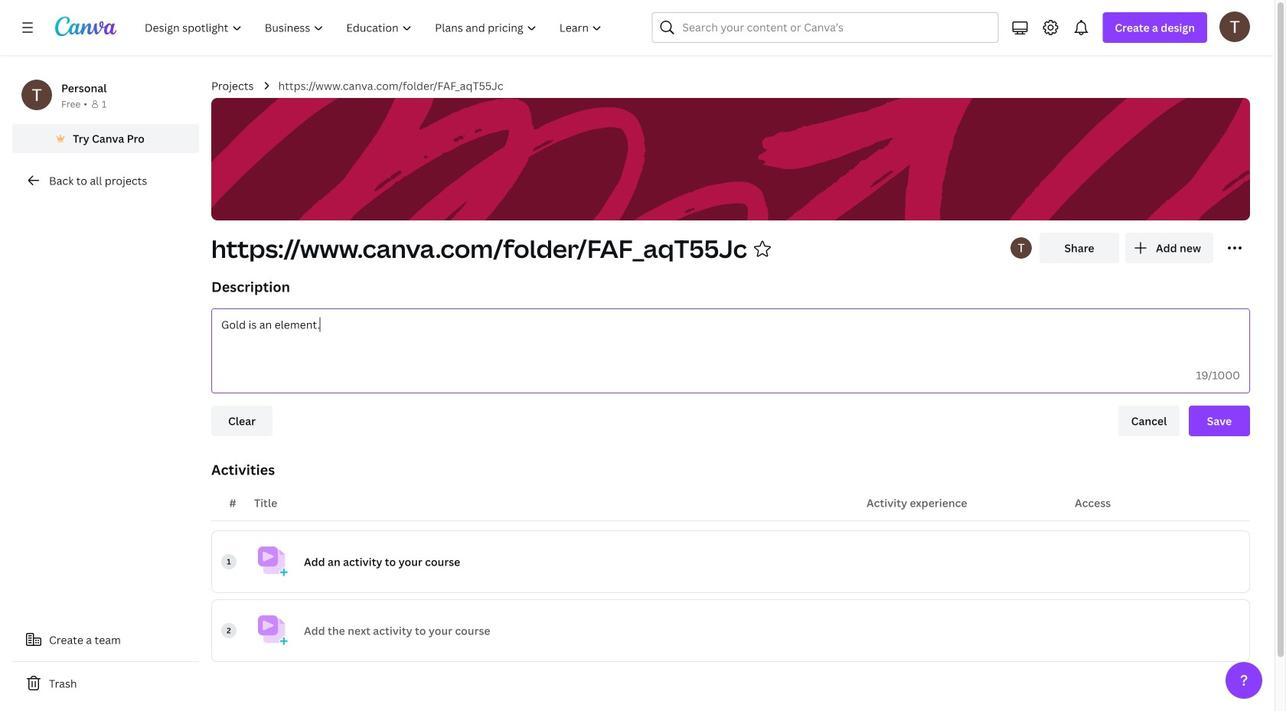 Task type: vqa. For each thing, say whether or not it's contained in the screenshot.
Top level navigation element
yes



Task type: describe. For each thing, give the bounding box(es) containing it.
1 row from the top
[[211, 531, 1250, 593]]

19 out of 1,000 characters used element
[[1196, 368, 1240, 382]]

Add a description to help team members understand what this course is about. text field
[[212, 309, 1250, 358]]

Search search field
[[683, 13, 968, 42]]

terry turtle image
[[1220, 11, 1250, 42]]



Task type: locate. For each thing, give the bounding box(es) containing it.
2 row from the top
[[211, 600, 1250, 662]]

top level navigation element
[[135, 12, 615, 43]]

None search field
[[652, 12, 999, 43]]

0 vertical spatial row
[[211, 531, 1250, 593]]

row
[[211, 531, 1250, 593], [211, 600, 1250, 662]]

1 vertical spatial row
[[211, 600, 1250, 662]]



